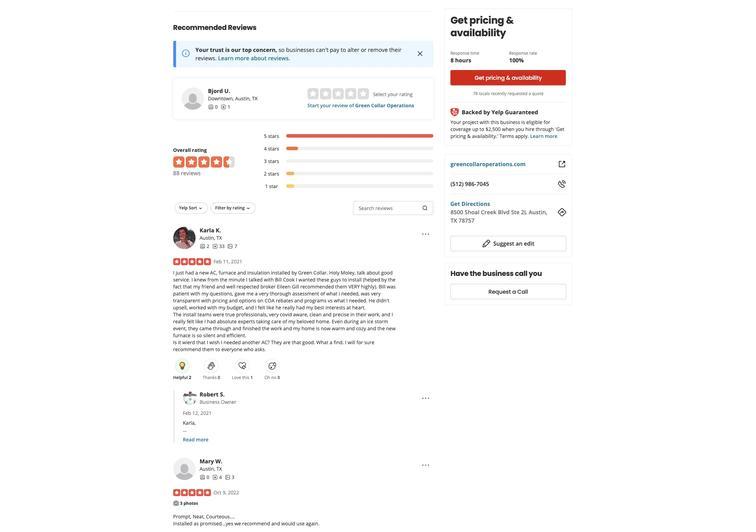 Task type: describe. For each thing, give the bounding box(es) containing it.
minute
[[229, 277, 245, 283]]

alter
[[348, 46, 360, 54]]

1 menu image from the top
[[422, 395, 430, 403]]

blvd
[[499, 209, 510, 216]]

(no rating) image
[[308, 88, 369, 99]]

and up 'minute'
[[238, 270, 246, 276]]

sort
[[189, 205, 197, 211]]

your trust is our top concern,
[[196, 46, 277, 54]]

a up "knew"
[[195, 270, 198, 276]]

eligible
[[527, 119, 543, 126]]

0 vertical spatial get pricing & availability
[[451, 14, 514, 40]]

i left will
[[345, 340, 347, 346]]

this inside your project with this business is eligible for coverage up to $2,500 when you hire through 'get pricing & availability.' terms apply.
[[491, 119, 500, 126]]

filter
[[215, 205, 226, 211]]

i
[[339, 291, 340, 297]]

search image
[[423, 206, 428, 211]]

i left "knew"
[[192, 277, 193, 283]]

will
[[348, 340, 356, 346]]

and up "wish"
[[217, 333, 226, 339]]

0 vertical spatial &
[[507, 14, 514, 27]]

2 horizontal spatial had
[[296, 305, 305, 311]]

reviews for search reviews
[[376, 205, 393, 212]]

recommend inside prompt,  neat, courteous.... installed as promised...yes we recommend and would use again.
[[243, 521, 270, 528]]

we up anything
[[345, 434, 352, 441]]

reviews for 88 reviews
[[181, 170, 201, 177]]

16 review v2 image for bjord
[[221, 104, 226, 110]]

neat,
[[193, 514, 205, 521]]

highly).
[[361, 284, 378, 290]]

i up came
[[205, 319, 206, 325]]

friends element for bjord u.
[[208, 104, 218, 111]]

1 horizontal spatial really
[[283, 305, 295, 311]]

insulation
[[248, 270, 270, 276]]

our
[[231, 46, 241, 54]]

your project with this business is eligible for coverage up to $2,500 when you hire through 'get pricing & availability.' terms apply.
[[451, 119, 565, 140]]

photo of karla k. image
[[173, 227, 196, 249]]

search
[[359, 205, 375, 212]]

2 stars
[[264, 171, 279, 177]]

ste
[[512, 209, 520, 216]]

24 external link v2 image
[[558, 160, 567, 169]]

tx inside bjord u. downtown, austin, tx
[[252, 95, 258, 102]]

mary
[[200, 458, 214, 466]]

0 vertical spatial love
[[199, 434, 209, 441]]

love this 1
[[232, 375, 253, 381]]

know
[[299, 441, 311, 448]]

the up well
[[220, 277, 228, 283]]

a left find.
[[330, 340, 333, 346]]

100%
[[510, 57, 524, 64]]

so inside the "wow, i love your comment about wanting another hvac installation so we can come back out!! so delighted to hear we exceeded your expectations. please let us know if you need anything else. and tell your friends, we would love to help them as well, take care - alison scott"
[[339, 434, 344, 441]]

1 horizontal spatial very
[[269, 312, 279, 318]]

let
[[285, 441, 291, 448]]

reviews element for k.
[[212, 243, 225, 250]]

1 horizontal spatial install
[[349, 277, 362, 283]]

1 vertical spatial love
[[198, 448, 208, 455]]

to inside so businesses can't pay to alter or remove their reviews.
[[341, 46, 346, 54]]

karla
[[200, 227, 215, 234]]

4.5 star rating image
[[173, 157, 235, 168]]

2 for 2
[[207, 243, 210, 250]]

learn more about reviews.
[[218, 54, 291, 62]]

info alert
[[173, 41, 434, 67]]

1 vertical spatial of
[[321, 291, 325, 297]]

my down "knew"
[[193, 284, 200, 290]]

i right "wish"
[[221, 340, 223, 346]]

friends element for karla k.
[[200, 243, 210, 250]]

would inside prompt,  neat, courteous.... installed as promised...yes we recommend and would use again.
[[282, 521, 296, 528]]

recommended reviews
[[173, 23, 257, 32]]

1 horizontal spatial felt
[[258, 305, 266, 311]]

0 horizontal spatial that
[[183, 284, 192, 290]]

and down assessment
[[295, 298, 303, 304]]

0 vertical spatial availability
[[451, 26, 507, 40]]

you inside the "wow, i love your comment about wanting another hvac installation so we can come back out!! so delighted to hear we exceeded your expectations. please let us know if you need anything else. and tell your friends, we would love to help them as well, take care - alison scott"
[[316, 441, 325, 448]]

1 vertical spatial what
[[334, 298, 345, 304]]

and up efficient.
[[233, 326, 242, 332]]

overall
[[173, 147, 191, 153]]

& inside button
[[507, 74, 511, 82]]

coa
[[265, 298, 275, 304]]

with up broker
[[264, 277, 274, 283]]

get directions 8500 shoal creek blvd ste 2l austin, tx 78757
[[451, 200, 548, 225]]

my down "friend"
[[202, 291, 209, 297]]

start your review of green collar operations
[[308, 102, 415, 109]]

austin, inside bjord u. downtown, austin, tx
[[235, 95, 251, 102]]

i left just
[[173, 270, 175, 276]]

88
[[173, 170, 180, 177]]

16 friends v2 image for bjord
[[208, 104, 214, 110]]

16 friends v2 image for karla
[[200, 244, 205, 249]]

so inside so businesses can't pay to alter or remove their reviews.
[[279, 46, 285, 54]]

quote
[[533, 91, 544, 97]]

learn for learn more
[[531, 133, 544, 140]]

worked
[[189, 305, 206, 311]]

recommended reviews element
[[151, 11, 456, 533]]

to down exceeded
[[209, 448, 214, 455]]

0 horizontal spatial rating
[[192, 147, 207, 153]]

and up questions,
[[217, 284, 225, 290]]

u.
[[225, 87, 230, 95]]

5 star rating image for karla
[[173, 259, 211, 266]]

business
[[200, 399, 220, 406]]

i up professionals,
[[256, 305, 257, 311]]

about inside info alert
[[251, 54, 267, 62]]

select your rating
[[373, 91, 413, 98]]

pricing inside your project with this business is eligible for coverage up to $2,500 when you hire through 'get pricing & availability.' terms apply.
[[451, 133, 466, 140]]

stars for 2 stars
[[268, 171, 279, 177]]

else.
[[360, 441, 370, 448]]

and down options
[[246, 305, 254, 311]]

cozy
[[357, 326, 367, 332]]

16 review v2 image
[[212, 475, 218, 481]]

menu image
[[422, 230, 430, 239]]

learn for learn more about reviews.
[[218, 54, 234, 62]]

event,
[[173, 326, 187, 332]]

rating for select your rating
[[400, 91, 413, 98]]

installed
[[271, 270, 291, 276]]

absolute
[[217, 319, 237, 325]]

true
[[226, 312, 235, 318]]

88 reviews
[[173, 170, 201, 177]]

your down out!!
[[390, 441, 400, 448]]

courteous....
[[206, 514, 235, 521]]

they
[[271, 340, 282, 346]]

feb 12, 2021
[[183, 410, 212, 417]]

greencollaroperations.com
[[451, 161, 526, 168]]

with up the were
[[208, 305, 217, 311]]

vs
[[328, 298, 333, 304]]

my down the "beloved"
[[294, 326, 301, 332]]

3 for 3
[[232, 475, 235, 481]]

reviews element for u.
[[221, 104, 231, 111]]

get inside the get directions 8500 shoal creek blvd ste 2l austin, tx 78757
[[451, 200, 461, 208]]

we down delighted
[[420, 441, 427, 448]]

if
[[312, 441, 315, 448]]

and up storm
[[382, 312, 391, 318]]

their inside i just had a new ac, furnace and insulation installed by green collar. holy moley, talk about good service. i knew from the minute i talked with bill cook i wanted these guys to install (helped by the fact that my friend and well respected broker eileen gill recommended them very highly). bill was patient with my questions, gave me a very thorough assessment of what i needed, was very transparent with pricing and options on coa rebates and programs vs what i needed. he didn't upsell, worked with my budget, and i felt like he really had my best interests at heart. the install teams were true professionals, very covid aware, clean and precise in their work, and i really felt like i had absolute experts taking care of my beloved home. even during an ice storm event, they came through and finished the work and my home is now warm and cozy and the new furnace is so silent and efficient. is it wierd that i wish i needed another ac? they are that good. what a find. i will for sure recommend them to everyone who asks.
[[356, 312, 367, 318]]

hvac
[[298, 434, 311, 441]]

by up cook
[[292, 270, 297, 276]]

a right me
[[255, 291, 258, 297]]

4 for 4 stars
[[264, 145, 267, 152]]

2021 for feb 12, 2021
[[201, 410, 212, 417]]

assessment
[[293, 291, 319, 297]]

0 vertical spatial yelp
[[492, 109, 504, 116]]

is left now on the left bottom
[[316, 326, 320, 332]]

pricing inside button
[[486, 74, 505, 82]]

24 pencil v2 image
[[483, 240, 491, 248]]

recommend inside i just had a new ac, furnace and insulation installed by green collar. holy moley, talk about good service. i knew from the minute i talked with bill cook i wanted these guys to install (helped by the fact that my friend and well respected broker eileen gill recommended them very highly). bill was patient with my questions, gave me a very thorough assessment of what i needed, was very transparent with pricing and options on coa rebates and programs vs what i needed. he didn't upsell, worked with my budget, and i felt like he really had my best interests at heart. the install teams were true professionals, very covid aware, clean and precise in their work, and i really felt like i had absolute experts taking care of my beloved home. even during an ice storm event, they came through and finished the work and my home is now warm and cozy and the new furnace is so silent and efficient. is it wierd that i wish i needed another ac? they are that good. what a find. i will for sure recommend them to everyone who asks.
[[173, 347, 201, 353]]

read more
[[183, 437, 209, 444]]

clean
[[310, 312, 322, 318]]

your for your trust is our top concern,
[[196, 46, 209, 54]]

aware,
[[293, 312, 309, 318]]

16 photos v2 image for karla k.
[[228, 244, 233, 249]]

1 vertical spatial like
[[196, 319, 203, 325]]

more for learn more
[[546, 133, 558, 140]]

no
[[272, 375, 277, 381]]

and down during
[[347, 326, 355, 332]]

and up budget,
[[229, 298, 238, 304]]

reviews element for w.
[[212, 475, 222, 482]]

wanted
[[299, 277, 316, 283]]

upsell,
[[173, 305, 188, 311]]

(0 reactions) element for oh no 0
[[278, 375, 280, 381]]

home
[[302, 326, 315, 332]]

2 for 2 stars
[[264, 171, 267, 177]]

k.
[[216, 227, 221, 234]]

2l
[[522, 209, 528, 216]]

0 horizontal spatial was
[[361, 291, 370, 297]]

eileen
[[277, 284, 291, 290]]

0 vertical spatial get
[[451, 14, 468, 27]]

is inside info alert
[[226, 46, 230, 54]]

2 horizontal spatial that
[[292, 340, 301, 346]]

feb for feb 11, 2021
[[214, 259, 222, 265]]

1 horizontal spatial that
[[197, 340, 206, 346]]

come
[[362, 434, 375, 441]]

the down 'taking'
[[262, 326, 270, 332]]

robert
[[200, 391, 219, 399]]

reviews. inside so businesses can't pay to alter or remove their reviews.
[[196, 54, 217, 62]]

promised...yes
[[200, 521, 233, 528]]

a left quote at the right top of page
[[529, 91, 532, 97]]

16 review v2 image for karla
[[212, 244, 218, 249]]

and
[[371, 441, 381, 448]]

start
[[308, 102, 319, 109]]

he
[[276, 305, 282, 311]]

professionals,
[[236, 312, 268, 318]]

prompt,  neat, courteous.... installed as promised...yes we recommend and would use again.
[[173, 514, 320, 528]]

what
[[317, 340, 329, 346]]

care inside the "wow, i love your comment about wanting another hvac installation so we can come back out!! so delighted to hear we exceeded your expectations. please let us know if you need anything else. and tell your friends, we would love to help them as well, take care - alison scott"
[[268, 448, 278, 455]]

i right work,
[[392, 312, 393, 318]]

2 menu image from the top
[[422, 462, 430, 470]]

very
[[349, 284, 360, 290]]

for inside your project with this business is eligible for coverage up to $2,500 when you hire through 'get pricing & availability.' terms apply.
[[544, 119, 551, 126]]

0 vertical spatial new
[[199, 270, 209, 276]]

your right "start"
[[321, 102, 331, 109]]

i up at
[[347, 298, 348, 304]]

by right backed
[[484, 109, 491, 116]]

your up exceeded
[[210, 434, 221, 441]]

up
[[473, 126, 479, 133]]

oh no 0
[[265, 375, 280, 381]]

2 horizontal spatial them
[[336, 284, 348, 290]]

& inside your project with this business is eligible for coverage up to $2,500 when you hire through 'get pricing & availability.' terms apply.
[[468, 133, 471, 140]]

have the business call you
[[451, 269, 543, 279]]

again.
[[306, 521, 320, 528]]

response for 100%
[[510, 50, 529, 56]]

9,
[[223, 490, 227, 497]]

1 vertical spatial business
[[483, 269, 514, 279]]

with up transparent at the bottom left of page
[[191, 291, 200, 297]]

the right have
[[470, 269, 482, 279]]

and inside prompt,  neat, courteous.... installed as promised...yes we recommend and would use again.
[[272, 521, 280, 528]]

0 right 16 friends v2 image
[[207, 475, 210, 481]]

rating for filter by rating
[[233, 205, 245, 211]]

with inside your project with this business is eligible for coverage up to $2,500 when you hire through 'get pricing & availability.' terms apply.
[[480, 119, 490, 126]]

to down 'moley,'
[[343, 277, 347, 283]]

stars for 3 stars
[[268, 158, 279, 165]]

i left "wish"
[[207, 340, 208, 346]]

photos element for mary w.
[[225, 475, 235, 482]]

and up home. at the left bottom of the page
[[323, 312, 332, 318]]

we right hear at the left of the page
[[195, 441, 201, 448]]

take
[[257, 448, 267, 455]]

love
[[232, 375, 241, 381]]

0 horizontal spatial 2
[[189, 375, 191, 381]]

the down "good"
[[389, 277, 396, 283]]

the down storm
[[378, 326, 385, 332]]

get pricing & availability inside get pricing & availability button
[[475, 74, 543, 82]]

transparent
[[173, 298, 200, 304]]

1 horizontal spatial like
[[267, 305, 275, 311]]

your down 'comment'
[[226, 441, 236, 448]]

guys
[[331, 277, 341, 283]]

16 friends v2 image
[[200, 475, 205, 481]]

3 for 3 photos
[[180, 501, 183, 507]]

installation
[[312, 434, 337, 441]]

another inside i just had a new ac, furnace and insulation installed by green collar. holy moley, talk about good service. i knew from the minute i talked with bill cook i wanted these guys to install (helped by the fact that my friend and well respected broker eileen gill recommended them very highly). bill was patient with my questions, gave me a very thorough assessment of what i needed, was very transparent with pricing and options on coa rebates and programs vs what i needed. he didn't upsell, worked with my budget, and i felt like he really had my best interests at heart. the install teams were true professionals, very covid aware, clean and precise in their work, and i really felt like i had absolute experts taking care of my beloved home. even during an ice storm event, they came through and finished the work and my home is now warm and cozy and the new furnace is so silent and efficient. is it wierd that i wish i needed another ac? they are that good. what a find. i will for sure recommend them to everyone who asks.
[[242, 340, 260, 346]]

trust
[[210, 46, 224, 54]]

16 chevron down v2 image for yelp sort
[[198, 206, 204, 211]]

filter reviews by 1 star rating element
[[257, 183, 434, 190]]

an inside i just had a new ac, furnace and insulation installed by green collar. holy moley, talk about good service. i knew from the minute i talked with bill cook i wanted these guys to install (helped by the fact that my friend and well respected broker eileen gill recommended them very highly). bill was patient with my questions, gave me a very thorough assessment of what i needed, was very transparent with pricing and options on coa rebates and programs vs what i needed. he didn't upsell, worked with my budget, and i felt like he really had my best interests at heart. the install teams were true professionals, very covid aware, clean and precise in their work, and i really felt like i had absolute experts taking care of my beloved home. even during an ice storm event, they came through and finished the work and my home is now warm and cozy and the new furnace is so silent and efficient. is it wierd that i wish i needed another ac? they are that good. what a find. i will for sure recommend them to everyone who asks.
[[360, 319, 366, 325]]

bjord u. link
[[208, 87, 230, 95]]

get directions link
[[451, 200, 491, 208]]

your right select
[[388, 91, 399, 98]]

me
[[247, 291, 254, 297]]

friends element for mary w.
[[200, 475, 210, 482]]



Task type: vqa. For each thing, say whether or not it's contained in the screenshot.
"options"
yes



Task type: locate. For each thing, give the bounding box(es) containing it.
austin, inside karla k. austin, tx
[[200, 235, 215, 241]]

1 horizontal spatial 3
[[232, 475, 235, 481]]

0 vertical spatial what
[[327, 291, 338, 297]]

None radio
[[320, 88, 332, 99], [345, 88, 357, 99], [320, 88, 332, 99], [345, 88, 357, 99]]

were
[[213, 312, 224, 318]]

reviews right 88
[[181, 170, 201, 177]]

as down 'neat,'
[[194, 521, 199, 528]]

2 horizontal spatial 1
[[265, 183, 268, 190]]

gill
[[292, 284, 299, 290]]

0 horizontal spatial of
[[283, 319, 287, 325]]

photos
[[184, 501, 198, 507]]

(0 reactions) element right thanks
[[218, 375, 220, 381]]

11,
[[223, 259, 230, 265]]

would down hear at the left of the page
[[183, 448, 197, 455]]

0 vertical spatial for
[[544, 119, 551, 126]]

  text field
[[354, 201, 434, 215]]

1 vertical spatial was
[[361, 291, 370, 297]]

austin, down karla
[[200, 235, 215, 241]]

1 horizontal spatial availability
[[512, 74, 543, 82]]

24 info v2 image
[[182, 49, 190, 58]]

by down "good"
[[382, 277, 387, 283]]

1 for 1 star
[[265, 183, 268, 190]]

1 vertical spatial for
[[357, 340, 363, 346]]

(1 reaction) element
[[251, 375, 253, 381]]

scott
[[297, 448, 309, 455]]

ac?
[[262, 340, 270, 346]]

1 vertical spatial rating
[[192, 147, 207, 153]]

is
[[173, 340, 177, 346]]

0 horizontal spatial 16 friends v2 image
[[200, 244, 205, 249]]

cook
[[283, 277, 295, 283]]

my up the were
[[219, 305, 226, 311]]

2 inside "friends" element
[[207, 243, 210, 250]]

wish
[[210, 340, 220, 346]]

2 vertical spatial rating
[[233, 205, 245, 211]]

furnace
[[219, 270, 236, 276], [173, 333, 191, 339]]

about inside the "wow, i love your comment about wanting another hvac installation so we can come back out!! so delighted to hear we exceeded your expectations. please let us know if you need anything else. and tell your friends, we would love to help them as well, take care - alison scott"
[[245, 434, 258, 441]]

really up event,
[[173, 319, 186, 325]]

2 reviews. from the left
[[268, 54, 291, 62]]

an up "cozy"
[[360, 319, 366, 325]]

1 horizontal spatial had
[[207, 319, 216, 325]]

felt down on
[[258, 305, 266, 311]]

karla k. austin, tx
[[200, 227, 222, 241]]

2 vertical spatial about
[[245, 434, 258, 441]]

2 response from the left
[[510, 50, 529, 56]]

s.
[[220, 391, 225, 399]]

2 horizontal spatial very
[[371, 291, 381, 297]]

an inside button
[[516, 240, 523, 248]]

0 right no
[[278, 375, 280, 381]]

1 vertical spatial friends element
[[200, 243, 210, 250]]

3 inside filter reviews by 3 stars rating element
[[264, 158, 267, 165]]

about inside i just had a new ac, furnace and insulation installed by green collar. holy moley, talk about good service. i knew from the minute i talked with bill cook i wanted these guys to install (helped by the fact that my friend and well respected broker eileen gill recommended them very highly). bill was patient with my questions, gave me a very thorough assessment of what i needed, was very transparent with pricing and options on coa rebates and programs vs what i needed. he didn't upsell, worked with my budget, and i felt like he really had my best interests at heart. the install teams were true professionals, very covid aware, clean and precise in their work, and i really felt like i had absolute experts taking care of my beloved home. even during an ice storm event, they came through and finished the work and my home is now warm and cozy and the new furnace is so silent and efficient. is it wierd that i wish i needed another ac? they are that good. what a find. i will for sure recommend them to everyone who asks.
[[367, 270, 380, 276]]

needed
[[224, 340, 241, 346]]

availability up the requested
[[512, 74, 543, 82]]

care
[[272, 319, 282, 325], [268, 448, 278, 455]]

24 phone v2 image
[[558, 180, 567, 188]]

1 vertical spatial bill
[[379, 284, 386, 290]]

1 response from the left
[[451, 50, 470, 56]]

tx inside karla k. austin, tx
[[217, 235, 222, 241]]

to right delighted
[[429, 434, 434, 441]]

bjord u. downtown, austin, tx
[[208, 87, 258, 102]]

more inside dropdown button
[[196, 437, 209, 444]]

1 vertical spatial install
[[183, 312, 196, 318]]

0 vertical spatial furnace
[[219, 270, 236, 276]]

more inside info alert
[[235, 54, 250, 62]]

rating element
[[308, 88, 369, 99]]

availability.'
[[473, 133, 499, 140]]

3 for 3 stars
[[264, 158, 267, 165]]

(2 reactions) element
[[189, 375, 191, 381]]

1 horizontal spatial you
[[516, 126, 525, 133]]

1 vertical spatial &
[[507, 74, 511, 82]]

is inside your project with this business is eligible for coverage up to $2,500 when you hire through 'get pricing & availability.' terms apply.
[[522, 119, 526, 126]]

request a call button
[[451, 284, 567, 300]]

0 vertical spatial business
[[501, 119, 521, 126]]

rating inside 'dropdown button'
[[233, 205, 245, 211]]

so right the concern,
[[279, 46, 285, 54]]

have
[[451, 269, 469, 279]]

16 review v2 image left '33'
[[212, 244, 218, 249]]

another inside the "wow, i love your comment about wanting another hvac installation so we can come back out!! so delighted to hear we exceeded your expectations. please let us know if you need anything else. and tell your friends, we would love to help them as well, take care - alison scott"
[[279, 434, 297, 441]]

care left - at the bottom left
[[268, 448, 278, 455]]

response for 8
[[451, 50, 470, 56]]

1 vertical spatial furnace
[[173, 333, 191, 339]]

i up gill
[[296, 277, 298, 283]]

use
[[297, 521, 305, 528]]

this left (1 reaction) element
[[242, 375, 250, 381]]

really up covid
[[283, 305, 295, 311]]

1 horizontal spatial for
[[544, 119, 551, 126]]

1 vertical spatial felt
[[187, 319, 194, 325]]

photo of bjord u. image
[[182, 88, 204, 110]]

5 star rating image for mary
[[173, 490, 211, 497]]

2 16 chevron down v2 image from the left
[[246, 206, 251, 211]]

so
[[400, 434, 405, 441]]

1 (0 reactions) element from the left
[[218, 375, 220, 381]]

i right wow,
[[197, 434, 198, 441]]

0 horizontal spatial had
[[185, 270, 194, 276]]

4 for 4
[[219, 475, 222, 481]]

1 vertical spatial 4
[[219, 475, 222, 481]]

you right if
[[316, 441, 325, 448]]

0 horizontal spatial very
[[259, 291, 269, 297]]

0 vertical spatial 4
[[264, 145, 267, 152]]

1 vertical spatial 2021
[[201, 410, 212, 417]]

response inside response rate 100%
[[510, 50, 529, 56]]

1 16 chevron down v2 image from the left
[[198, 206, 204, 211]]

coverage
[[451, 126, 472, 133]]

reviews element down karla k. austin, tx
[[212, 243, 225, 250]]

0 right thanks
[[218, 375, 220, 381]]

filter reviews by 3 stars rating element
[[257, 158, 434, 165]]

0 vertical spatial of
[[350, 102, 354, 109]]

and right work
[[284, 326, 292, 332]]

0 horizontal spatial really
[[173, 319, 186, 325]]

1 vertical spatial 2
[[207, 243, 210, 250]]

photo of robert s. image
[[183, 392, 197, 405]]

1 vertical spatial yelp
[[179, 205, 188, 211]]

new down storm
[[387, 326, 396, 332]]

1 stars from the top
[[268, 133, 279, 140]]

through down absolute
[[213, 326, 232, 332]]

4 inside reviews element
[[219, 475, 222, 481]]

1 vertical spatial 16 photos v2 image
[[225, 475, 231, 481]]

them inside the "wow, i love your comment about wanting another hvac installation so we can come back out!! so delighted to hear we exceeded your expectations. please let us know if you need anything else. and tell your friends, we would love to help them as well, take care - alison scott"
[[226, 448, 238, 455]]

yelp sort
[[179, 205, 197, 211]]

comment
[[222, 434, 244, 441]]

your inside info alert
[[196, 46, 209, 54]]

8
[[451, 57, 454, 64]]

more down top
[[235, 54, 250, 62]]

1 horizontal spatial of
[[321, 291, 325, 297]]

guaranteed
[[506, 109, 539, 116]]

was down "good"
[[387, 284, 396, 290]]

16 chevron down v2 image inside yelp sort popup button
[[198, 206, 204, 211]]

photos element for karla k.
[[228, 243, 238, 250]]

to down "wish"
[[216, 347, 220, 353]]

as inside the "wow, i love your comment about wanting another hvac installation so we can come back out!! so delighted to hear we exceeded your expectations. please let us know if you need anything else. and tell your friends, we would love to help them as well, take care - alison scott"
[[239, 448, 244, 455]]

  text field inside recommended reviews element
[[354, 201, 434, 215]]

care up work
[[272, 319, 282, 325]]

7045
[[477, 180, 490, 188]]

3 photos
[[180, 501, 198, 507]]

2021 for feb 11, 2021
[[231, 259, 243, 265]]

1 vertical spatial 3
[[232, 475, 235, 481]]

filter reviews by 5 stars rating element
[[257, 133, 434, 140]]

availability up time
[[451, 26, 507, 40]]

1 down downtown,
[[228, 104, 231, 110]]

0 horizontal spatial 1
[[228, 104, 231, 110]]

5 star rating image up the photos
[[173, 490, 211, 497]]

exceeded
[[203, 441, 224, 448]]

close image
[[416, 50, 425, 58]]

time
[[471, 50, 480, 56]]

1 5 star rating image from the top
[[173, 259, 211, 266]]

16 chevron down v2 image for filter by rating
[[246, 206, 251, 211]]

my down covid
[[289, 319, 296, 325]]

0 horizontal spatial through
[[213, 326, 232, 332]]

reviews. down trust
[[196, 54, 217, 62]]

16 chevron down v2 image
[[198, 206, 204, 211], [246, 206, 251, 211]]

0 horizontal spatial them
[[202, 347, 214, 353]]

the
[[470, 269, 482, 279], [220, 277, 228, 283], [389, 277, 396, 283], [262, 326, 270, 332], [378, 326, 385, 332]]

my down programs
[[306, 305, 313, 311]]

prompt,
[[173, 514, 192, 521]]

1 horizontal spatial your
[[451, 119, 462, 126]]

4 stars from the top
[[268, 171, 279, 177]]

learn
[[218, 54, 234, 62], [531, 133, 544, 140]]

1 vertical spatial new
[[387, 326, 396, 332]]

2 vertical spatial 1
[[251, 375, 253, 381]]

2 vertical spatial &
[[468, 133, 471, 140]]

0 horizontal spatial for
[[357, 340, 363, 346]]

0 vertical spatial install
[[349, 277, 362, 283]]

friends element
[[208, 104, 218, 111], [200, 243, 210, 250], [200, 475, 210, 482]]

very
[[259, 291, 269, 297], [371, 291, 381, 297], [269, 312, 279, 318]]

tx inside the get directions 8500 shoal creek blvd ste 2l austin, tx 78757
[[451, 217, 458, 225]]

3 up 2022
[[232, 475, 235, 481]]

that
[[183, 284, 192, 290], [197, 340, 206, 346], [292, 340, 301, 346]]

we inside prompt,  neat, courteous.... installed as promised...yes we recommend and would use again.
[[235, 521, 241, 528]]

feb left 11,
[[214, 259, 222, 265]]

with
[[480, 119, 490, 126], [264, 277, 274, 283], [191, 291, 200, 297], [202, 298, 211, 304], [208, 305, 217, 311]]

bill down installed
[[275, 277, 282, 283]]

to right pay
[[341, 46, 346, 54]]

1 horizontal spatial through
[[536, 126, 555, 133]]

0 vertical spatial green
[[356, 102, 370, 109]]

is left our
[[226, 46, 230, 54]]

response inside response time 8 hours
[[451, 50, 470, 56]]

mary w. austin, tx
[[200, 458, 223, 473]]

0 vertical spatial photos element
[[228, 243, 238, 250]]

5 star rating image
[[173, 259, 211, 266], [173, 490, 211, 497]]

like down coa
[[267, 305, 275, 311]]

1 vertical spatial so
[[197, 333, 202, 339]]

1 left star
[[265, 183, 268, 190]]

0 vertical spatial bill
[[275, 277, 282, 283]]

reviews element
[[221, 104, 231, 111], [212, 243, 225, 250], [212, 475, 222, 482]]

0 vertical spatial as
[[239, 448, 244, 455]]

questions,
[[210, 291, 234, 297]]

pricing up time
[[470, 14, 505, 27]]

16 review v2 image
[[221, 104, 226, 110], [212, 244, 218, 249]]

reviews element containing 4
[[212, 475, 222, 482]]

1 for 1
[[228, 104, 231, 110]]

you right call
[[529, 269, 543, 279]]

0 horizontal spatial 4
[[219, 475, 222, 481]]

expectations.
[[237, 441, 268, 448]]

a
[[529, 91, 532, 97], [195, 270, 198, 276], [513, 288, 517, 296], [255, 291, 258, 297], [330, 340, 333, 346]]

photos element containing 3
[[225, 475, 235, 482]]

photos element right 16 review v2 icon
[[225, 475, 235, 482]]

78757
[[459, 217, 475, 225]]

2 5 star rating image from the top
[[173, 490, 211, 497]]

0 vertical spatial 16 photos v2 image
[[228, 244, 233, 249]]

as inside prompt,  neat, courteous.... installed as promised...yes we recommend and would use again.
[[194, 521, 199, 528]]

need
[[326, 441, 337, 448]]

16 photos v2 image
[[228, 244, 233, 249], [225, 475, 231, 481]]

more
[[235, 54, 250, 62], [546, 133, 558, 140], [196, 437, 209, 444]]

austin, right downtown,
[[235, 95, 251, 102]]

availability
[[451, 26, 507, 40], [512, 74, 543, 82]]

0 horizontal spatial as
[[194, 521, 199, 528]]

16 photos v2 image right 16 review v2 icon
[[225, 475, 231, 481]]

so inside i just had a new ac, furnace and insulation installed by green collar. holy moley, talk about good service. i knew from the minute i talked with bill cook i wanted these guys to install (helped by the fact that my friend and well respected broker eileen gill recommended them very highly). bill was patient with my questions, gave me a very thorough assessment of what i needed, was very transparent with pricing and options on coa rebates and programs vs what i needed. he didn't upsell, worked with my budget, and i felt like he really had my best interests at heart. the install teams were true professionals, very covid aware, clean and precise in their work, and i really felt like i had absolute experts taking care of my beloved home. even during an ice storm event, they came through and finished the work and my home is now warm and cozy and the new furnace is so silent and efficient. is it wierd that i wish i needed another ac? they are that good. what a find. i will for sure recommend them to everyone who asks.
[[197, 333, 202, 339]]

1 vertical spatial reviews
[[376, 205, 393, 212]]

green up wanted
[[299, 270, 313, 276]]

0 horizontal spatial 16 chevron down v2 image
[[198, 206, 204, 211]]

them
[[336, 284, 348, 290], [202, 347, 214, 353], [226, 448, 238, 455]]

friends element containing 2
[[200, 243, 210, 250]]

call
[[515, 269, 528, 279]]

install down worked
[[183, 312, 196, 318]]

their right remove
[[390, 46, 402, 54]]

more for read more
[[196, 437, 209, 444]]

menu image
[[422, 395, 430, 403], [422, 462, 430, 470]]

1 horizontal spatial would
[[282, 521, 296, 528]]

austin, inside mary w. austin, tx
[[200, 466, 215, 473]]

ac,
[[210, 270, 218, 276]]

green
[[356, 102, 370, 109], [299, 270, 313, 276]]

what
[[327, 291, 338, 297], [334, 298, 345, 304]]

(0 reactions) element
[[218, 375, 220, 381], [278, 375, 280, 381]]

filter reviews by 4 stars rating element
[[257, 145, 434, 152]]

0 horizontal spatial bill
[[275, 277, 282, 283]]

24 directions v2 image
[[558, 208, 567, 217]]

1 vertical spatial more
[[546, 133, 558, 140]]

0 vertical spatial would
[[183, 448, 197, 455]]

1 horizontal spatial 16 friends v2 image
[[208, 104, 214, 110]]

thanks
[[203, 375, 217, 381]]

0 vertical spatial rating
[[400, 91, 413, 98]]

availability inside button
[[512, 74, 543, 82]]

is down they
[[192, 333, 196, 339]]

suggest an edit button
[[451, 236, 567, 252]]

by inside 'dropdown button'
[[227, 205, 232, 211]]

install up very
[[349, 277, 362, 283]]

0 vertical spatial menu image
[[422, 395, 430, 403]]

0 horizontal spatial reviews.
[[196, 54, 217, 62]]

1 vertical spatial really
[[173, 319, 186, 325]]

0 vertical spatial felt
[[258, 305, 266, 311]]

a inside button
[[513, 288, 517, 296]]

austin, inside the get directions 8500 shoal creek blvd ste 2l austin, tx 78757
[[529, 209, 548, 216]]

their inside so businesses can't pay to alter or remove their reviews.
[[390, 46, 402, 54]]

needed,
[[342, 291, 360, 297]]

0 vertical spatial had
[[185, 270, 194, 276]]

reviews element down downtown,
[[221, 104, 231, 111]]

rebates
[[276, 298, 293, 304]]

filter reviews by 2 stars rating element
[[257, 171, 434, 178]]

another up let
[[279, 434, 297, 441]]

this inside recommended reviews element
[[242, 375, 250, 381]]

work,
[[368, 312, 381, 318]]

pricing down questions,
[[213, 298, 228, 304]]

0 horizontal spatial your
[[196, 46, 209, 54]]

this up $2,500
[[491, 119, 500, 126]]

through
[[536, 126, 555, 133], [213, 326, 232, 332]]

for inside i just had a new ac, furnace and insulation installed by green collar. holy moley, talk about good service. i knew from the minute i talked with bill cook i wanted these guys to install (helped by the fact that my friend and well respected broker eileen gill recommended them very highly). bill was patient with my questions, gave me a very thorough assessment of what i needed, was very transparent with pricing and options on coa rebates and programs vs what i needed. he didn't upsell, worked with my budget, and i felt like he really had my best interests at heart. the install teams were true professionals, very covid aware, clean and precise in their work, and i really felt like i had absolute experts taking care of my beloved home. even during an ice storm event, they came through and finished the work and my home is now warm and cozy and the new furnace is so silent and efficient. is it wierd that i wish i needed another ac? they are that good. what a find. i will for sure recommend them to everyone who asks.
[[357, 340, 363, 346]]

1 horizontal spatial furnace
[[219, 270, 236, 276]]

2 vertical spatial more
[[196, 437, 209, 444]]

he
[[369, 298, 375, 304]]

1 vertical spatial get pricing & availability
[[475, 74, 543, 82]]

1 vertical spatial menu image
[[422, 462, 430, 470]]

green inside i just had a new ac, furnace and insulation installed by green collar. holy moley, talk about good service. i knew from the minute i talked with bill cook i wanted these guys to install (helped by the fact that my friend and well respected broker eileen gill recommended them very highly). bill was patient with my questions, gave me a very thorough assessment of what i needed, was very transparent with pricing and options on coa rebates and programs vs what i needed. he didn't upsell, worked with my budget, and i felt like he really had my best interests at heart. the install teams were true professionals, very covid aware, clean and precise in their work, and i really felt like i had absolute experts taking care of my beloved home. even during an ice storm event, they came through and finished the work and my home is now warm and cozy and the new furnace is so silent and efficient. is it wierd that i wish i needed another ac? they are that good. what a find. i will for sure recommend them to everyone who asks.
[[299, 270, 313, 276]]

response time 8 hours
[[451, 50, 480, 64]]

1 horizontal spatial (0 reactions) element
[[278, 375, 280, 381]]

2 horizontal spatial you
[[529, 269, 543, 279]]

stars up star
[[268, 171, 279, 177]]

2 stars from the top
[[268, 145, 279, 152]]

photos element
[[228, 243, 238, 250], [225, 475, 235, 482]]

love up mary
[[198, 448, 208, 455]]

0 horizontal spatial reviews
[[181, 170, 201, 177]]

pricing inside i just had a new ac, furnace and insulation installed by green collar. holy moley, talk about good service. i knew from the minute i talked with bill cook i wanted these guys to install (helped by the fact that my friend and well respected broker eileen gill recommended them very highly). bill was patient with my questions, gave me a very thorough assessment of what i needed, was very transparent with pricing and options on coa rebates and programs vs what i needed. he didn't upsell, worked with my budget, and i felt like he really had my best interests at heart. the install teams were true professionals, very covid aware, clean and precise in their work, and i really felt like i had absolute experts taking care of my beloved home. even during an ice storm event, they came through and finished the work and my home is now warm and cozy and the new furnace is so silent and efficient. is it wierd that i wish i needed another ac? they are that good. what a find. i will for sure recommend them to everyone who asks.
[[213, 298, 228, 304]]

2022
[[228, 490, 239, 497]]

photos element right '33'
[[228, 243, 238, 250]]

(0 reactions) element for thanks 0
[[218, 375, 220, 381]]

2 vertical spatial so
[[339, 434, 344, 441]]

0 vertical spatial was
[[387, 284, 396, 290]]

to inside your project with this business is eligible for coverage up to $2,500 when you hire through 'get pricing & availability.' terms apply.
[[480, 126, 485, 133]]

us
[[292, 441, 297, 448]]

more for learn more about reviews.
[[235, 54, 250, 62]]

1 inside reviews element
[[228, 104, 231, 110]]

filter by rating
[[215, 205, 245, 211]]

respected
[[237, 284, 259, 290]]

2 vertical spatial them
[[226, 448, 238, 455]]

78
[[474, 91, 478, 97]]

can't
[[316, 46, 329, 54]]

who
[[244, 347, 254, 353]]

delighted
[[407, 434, 428, 441]]

rating up 4.5 star rating image
[[192, 147, 207, 153]]

business up when
[[501, 119, 521, 126]]

ice
[[367, 319, 374, 325]]

would left use
[[282, 521, 296, 528]]

rating up operations
[[400, 91, 413, 98]]

tx down k.
[[217, 235, 222, 241]]

through inside i just had a new ac, furnace and insulation installed by green collar. holy moley, talk about good service. i knew from the minute i talked with bill cook i wanted these guys to install (helped by the fact that my friend and well respected broker eileen gill recommended them very highly). bill was patient with my questions, gave me a very thorough assessment of what i needed, was very transparent with pricing and options on coa rebates and programs vs what i needed. he didn't upsell, worked with my budget, and i felt like he really had my best interests at heart. the install teams were true professionals, very covid aware, clean and precise in their work, and i really felt like i had absolute experts taking care of my beloved home. even during an ice storm event, they came through and finished the work and my home is now warm and cozy and the new furnace is so silent and efficient. is it wierd that i wish i needed another ac? they are that good. what a find. i will for sure recommend them to everyone who asks.
[[213, 326, 232, 332]]

heart.
[[353, 305, 366, 311]]

photos element containing 7
[[228, 243, 238, 250]]

with up worked
[[202, 298, 211, 304]]

learn down hire
[[531, 133, 544, 140]]

get inside button
[[475, 74, 485, 82]]

2 (0 reactions) element from the left
[[278, 375, 280, 381]]

and down ice
[[368, 326, 377, 332]]

1 reviews. from the left
[[196, 54, 217, 62]]

requested
[[508, 91, 528, 97]]

2 horizontal spatial 2
[[264, 171, 267, 177]]

i up respected
[[246, 277, 248, 283]]

gave
[[235, 291, 245, 297]]

78 locals recently requested a quote
[[474, 91, 544, 97]]

your inside your project with this business is eligible for coverage up to $2,500 when you hire through 'get pricing & availability.' terms apply.
[[451, 119, 462, 126]]

(0 reactions) element right no
[[278, 375, 280, 381]]

2 horizontal spatial rating
[[400, 91, 413, 98]]

learn down trust
[[218, 54, 234, 62]]

came
[[200, 326, 212, 332]]

3 up "2 stars"
[[264, 158, 267, 165]]

stars up 3 stars
[[268, 145, 279, 152]]

16 camera v2 image
[[173, 501, 179, 507]]

0 down downtown,
[[215, 104, 218, 110]]

business inside your project with this business is eligible for coverage up to $2,500 when you hire through 'get pricing & availability.' terms apply.
[[501, 119, 521, 126]]

1 vertical spatial care
[[268, 448, 278, 455]]

i inside the "wow, i love your comment about wanting another hvac installation so we can come back out!! so delighted to hear we exceeded your expectations. please let us know if you need anything else. and tell your friends, we would love to help them as well, take care - alison scott"
[[197, 434, 198, 441]]

3 stars from the top
[[268, 158, 279, 165]]

1 vertical spatial 16 friends v2 image
[[200, 244, 205, 249]]

0 horizontal spatial feb
[[183, 410, 191, 417]]

friends element left 16 review v2 icon
[[200, 475, 210, 482]]

what up vs on the bottom
[[327, 291, 338, 297]]

0 horizontal spatial furnace
[[173, 333, 191, 339]]

very up he
[[371, 291, 381, 297]]

had right just
[[185, 270, 194, 276]]

0 horizontal spatial 2021
[[201, 410, 212, 417]]

stars for 4 stars
[[268, 145, 279, 152]]

1 vertical spatial them
[[202, 347, 214, 353]]

0 horizontal spatial this
[[242, 375, 250, 381]]

reviews element containing 1
[[221, 104, 231, 111]]

reviews element containing 33
[[212, 243, 225, 250]]

0 vertical spatial so
[[279, 46, 285, 54]]

learn inside info alert
[[218, 54, 234, 62]]

about up (helped
[[367, 270, 380, 276]]

would inside the "wow, i love your comment about wanting another hvac installation so we can come back out!! so delighted to hear we exceeded your expectations. please let us know if you need anything else. and tell your friends, we would love to help them as well, take care - alison scott"
[[183, 448, 197, 455]]

1 horizontal spatial was
[[387, 284, 396, 290]]

1 vertical spatial an
[[360, 319, 366, 325]]

another up who
[[242, 340, 260, 346]]

moley,
[[341, 270, 356, 276]]

project
[[463, 119, 479, 126]]

through inside your project with this business is eligible for coverage up to $2,500 when you hire through 'get pricing & availability.' terms apply.
[[536, 126, 555, 133]]

16 chevron down v2 image inside filter by rating 'dropdown button'
[[246, 206, 251, 211]]

tx inside mary w. austin, tx
[[217, 466, 222, 473]]

your
[[388, 91, 399, 98], [321, 102, 331, 109], [210, 434, 221, 441], [226, 441, 236, 448], [390, 441, 400, 448]]

feb 11, 2021
[[214, 259, 243, 265]]

2 down karla k. austin, tx
[[207, 243, 210, 250]]

stars down 4 stars
[[268, 158, 279, 165]]

None radio
[[308, 88, 319, 99], [333, 88, 344, 99], [358, 88, 369, 99], [308, 88, 319, 99], [333, 88, 344, 99], [358, 88, 369, 99]]

your for your project with this business is eligible for coverage up to $2,500 when you hire through 'get pricing & availability.' terms apply.
[[451, 119, 462, 126]]

suggest an edit
[[494, 240, 535, 248]]

yelp
[[492, 109, 504, 116], [179, 205, 188, 211]]

didn't
[[377, 298, 390, 304]]

shoal
[[465, 209, 480, 216]]

0 horizontal spatial new
[[199, 270, 209, 276]]

friends element down downtown,
[[208, 104, 218, 111]]

16 photos v2 image for mary w.
[[225, 475, 231, 481]]

16 friends v2 image
[[208, 104, 214, 110], [200, 244, 205, 249]]

you inside your project with this business is eligible for coverage up to $2,500 when you hire through 'get pricing & availability.' terms apply.
[[516, 126, 525, 133]]

sure
[[365, 340, 375, 346]]

photo of mary w. image
[[173, 459, 196, 481]]

care inside i just had a new ac, furnace and insulation installed by green collar. holy moley, talk about good service. i knew from the minute i talked with bill cook i wanted these guys to install (helped by the fact that my friend and well respected broker eileen gill recommended them very highly). bill was patient with my questions, gave me a very thorough assessment of what i needed, was very transparent with pricing and options on coa rebates and programs vs what i needed. he didn't upsell, worked with my budget, and i felt like he really had my best interests at heart. the install teams were true professionals, very covid aware, clean and precise in their work, and i really felt like i had absolute experts taking care of my beloved home. even during an ice storm event, they came through and finished the work and my home is now warm and cozy and the new furnace is so silent and efficient. is it wierd that i wish i needed another ac? they are that good. what a find. i will for sure recommend them to everyone who asks.
[[272, 319, 282, 325]]

at
[[347, 305, 351, 311]]

yelp inside popup button
[[179, 205, 188, 211]]

and
[[238, 270, 246, 276], [217, 284, 225, 290], [229, 298, 238, 304], [295, 298, 303, 304], [246, 305, 254, 311], [323, 312, 332, 318], [382, 312, 391, 318], [233, 326, 242, 332], [284, 326, 292, 332], [347, 326, 355, 332], [368, 326, 377, 332], [217, 333, 226, 339], [272, 521, 280, 528]]

reviews right search
[[376, 205, 393, 212]]

backed by yelp guaranteed
[[462, 109, 539, 116]]

4 down 5
[[264, 145, 267, 152]]

covid
[[280, 312, 292, 318]]

2 vertical spatial 2
[[189, 375, 191, 381]]

interests
[[326, 305, 346, 311]]

1 vertical spatial 1
[[265, 183, 268, 190]]

that down service.
[[183, 284, 192, 290]]

feb for feb 12, 2021
[[183, 410, 191, 417]]

'get
[[556, 126, 565, 133]]

budget,
[[227, 305, 244, 311]]

stars for 5 stars
[[268, 133, 279, 140]]

16 chevron down v2 image right sort
[[198, 206, 204, 211]]

read
[[183, 437, 195, 444]]



